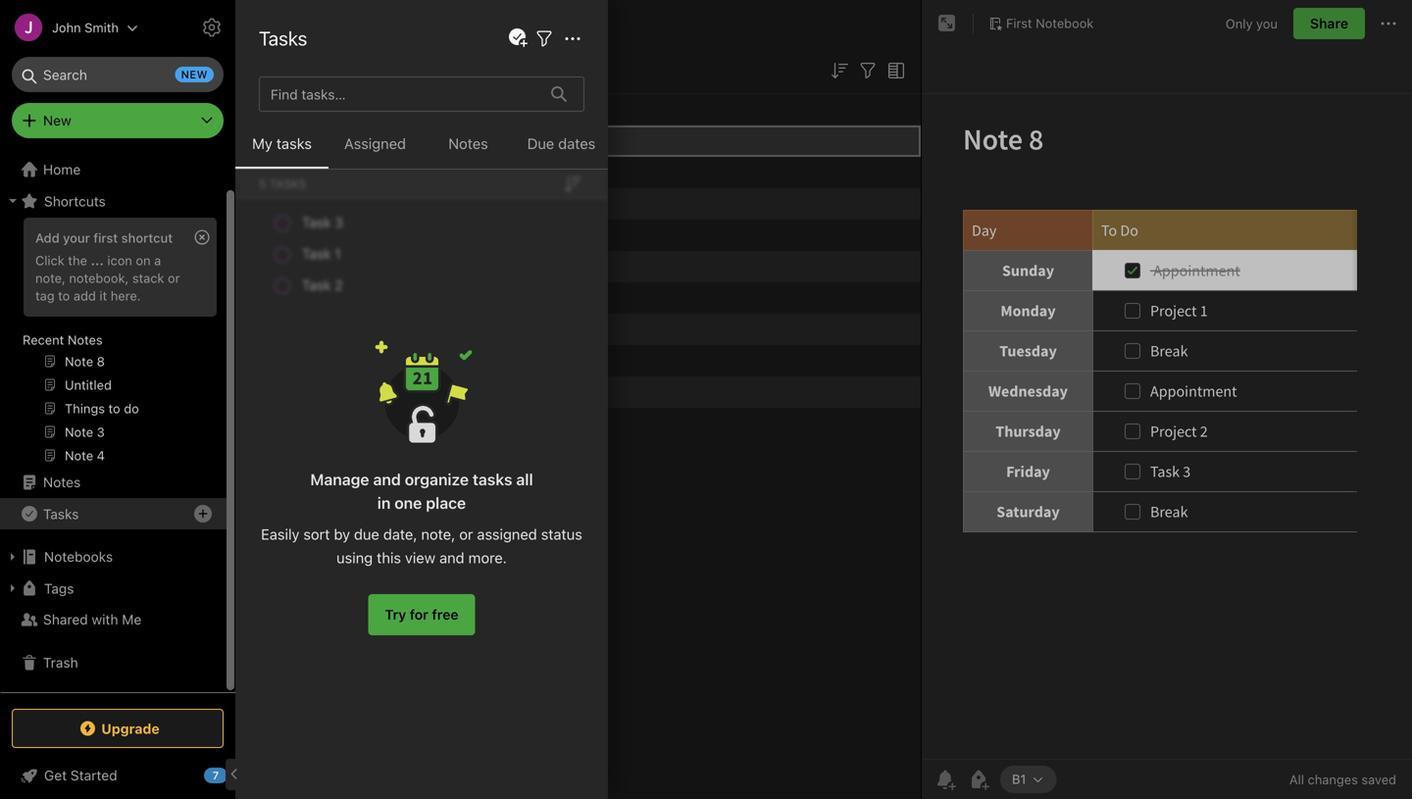 Task type: describe. For each thing, give the bounding box(es) containing it.
add your first shortcut
[[35, 231, 173, 245]]

Find tasks… text field
[[263, 78, 540, 110]]

trash link
[[0, 647, 227, 679]]

row group containing note 8
[[235, 126, 921, 439]]

2 17 from the top
[[445, 196, 459, 212]]

first notebook button
[[982, 10, 1101, 37]]

first notebook
[[1006, 16, 1094, 31]]

4
[[293, 258, 302, 275]]

shared with me
[[43, 612, 141, 628]]

more.
[[469, 549, 507, 567]]

new task image
[[506, 26, 530, 50]]

changes
[[1308, 773, 1359, 787]]

recent notes
[[23, 333, 103, 347]]

3 nov 17 button from the top
[[235, 408, 921, 439]]

10 notes
[[259, 61, 313, 77]]

note 3 button
[[235, 220, 921, 251]]

due
[[527, 135, 554, 152]]

tree containing home
[[0, 154, 235, 692]]

add
[[35, 231, 60, 245]]

all
[[1290, 773, 1305, 787]]

all
[[516, 470, 533, 489]]

tag 3
[[504, 196, 539, 212]]

b1 button
[[1001, 766, 1057, 794]]

notebook
[[1036, 16, 1094, 31]]

place
[[426, 494, 466, 513]]

get started
[[44, 768, 117, 784]]

Help and Learning task checklist field
[[0, 760, 235, 792]]

tag
[[35, 288, 55, 303]]

the
[[68, 253, 87, 268]]

on
[[136, 253, 151, 268]]

notes link
[[0, 467, 227, 498]]

view
[[405, 549, 436, 567]]

my
[[252, 135, 273, 152]]

to inside icon on a note, notebook, stack or tag to add it here.
[[58, 288, 70, 303]]

share button
[[1294, 8, 1366, 39]]

due
[[354, 526, 380, 543]]

1 nov 17 button from the top
[[235, 345, 921, 377]]

note 5
[[259, 290, 301, 306]]

started
[[70, 768, 117, 784]]

this
[[377, 549, 401, 567]]

new button
[[12, 103, 224, 138]]

expand note image
[[936, 12, 959, 35]]

assigned
[[477, 526, 537, 543]]

b1
[[1012, 772, 1027, 787]]

saved
[[1362, 773, 1397, 787]]

icon on a note, notebook, stack or tag to add it here.
[[35, 253, 180, 303]]

free
[[432, 607, 459, 623]]

17 for 2nd nov 17 button
[[445, 384, 459, 400]]

easily sort by due date, note, or assigned status using this view and more.
[[261, 526, 583, 567]]

one
[[395, 494, 422, 513]]

my tasks button
[[235, 131, 329, 169]]

add
[[73, 288, 96, 303]]

note 4
[[259, 258, 302, 275]]

smith
[[85, 20, 119, 35]]

assigned
[[344, 135, 406, 152]]

4 nov 17 from the top
[[416, 384, 459, 400]]

a
[[154, 253, 161, 268]]

things
[[259, 196, 302, 212]]

using
[[337, 549, 373, 567]]

Account field
[[0, 8, 138, 47]]

5
[[293, 290, 301, 306]]

you
[[1257, 16, 1278, 31]]

Filter tasks field
[[533, 26, 556, 51]]

for
[[410, 607, 429, 623]]

tasks button
[[0, 498, 227, 530]]

notes right the 'recent'
[[68, 333, 103, 347]]

shortcut
[[121, 231, 173, 245]]

5 nov 17 from the top
[[416, 415, 459, 432]]

do
[[322, 196, 338, 212]]

organize
[[405, 470, 469, 489]]

settings image
[[200, 16, 224, 39]]

note window element
[[922, 0, 1413, 799]]

your
[[63, 231, 90, 245]]

17 for third nov 17 button from the bottom
[[445, 353, 459, 369]]

first
[[93, 231, 118, 245]]

notes
[[277, 61, 313, 77]]

tasks inside manage and organize tasks all in one place
[[473, 470, 513, 489]]

2 nov 17 from the top
[[416, 196, 459, 212]]

sort
[[304, 526, 330, 543]]

click to collapse image
[[228, 763, 243, 787]]

add a reminder image
[[934, 768, 957, 792]]

2 nov 17 button from the top
[[235, 377, 921, 408]]

filter tasks image
[[533, 27, 556, 51]]

or for ...
[[168, 271, 180, 285]]

share
[[1310, 15, 1349, 31]]

Search text field
[[26, 57, 210, 92]]

first
[[1006, 16, 1033, 31]]

tag
[[504, 196, 527, 212]]

and inside easily sort by due date, note, or assigned status using this view and more.
[[440, 549, 465, 567]]

get
[[44, 768, 67, 784]]

dates
[[558, 135, 596, 152]]

date,
[[383, 526, 417, 543]]

easily
[[261, 526, 300, 543]]

icon
[[107, 253, 132, 268]]

try
[[385, 607, 406, 623]]



Task type: vqa. For each thing, say whether or not it's contained in the screenshot.
second Edit, track and assign tasks from left
no



Task type: locate. For each thing, give the bounding box(es) containing it.
0 vertical spatial tasks
[[276, 135, 312, 152]]

to right tag in the top of the page
[[58, 288, 70, 303]]

0 vertical spatial tasks
[[259, 26, 307, 50]]

1 vertical spatial to
[[58, 288, 70, 303]]

or up more.
[[459, 526, 473, 543]]

5 17 from the top
[[445, 415, 459, 432]]

1 horizontal spatial and
[[440, 549, 465, 567]]

3 nov 17 from the top
[[416, 353, 459, 369]]

tasks up notebooks
[[43, 506, 79, 522]]

manage and organize tasks all in one place
[[310, 470, 533, 513]]

group
[[0, 212, 227, 475]]

add tag image
[[967, 768, 991, 792]]

note for note 3
[[259, 227, 289, 243]]

tags up shared
[[44, 580, 74, 597]]

3 inside button
[[293, 227, 302, 243]]

3 right "tag"
[[531, 196, 539, 212]]

Note Editor text field
[[922, 94, 1413, 759]]

1 horizontal spatial note,
[[421, 526, 455, 543]]

17
[[445, 164, 459, 180], [445, 196, 459, 212], [445, 353, 459, 369], [445, 384, 459, 400], [445, 415, 459, 432]]

due dates button
[[515, 131, 608, 169]]

tasks left all
[[473, 470, 513, 489]]

3 note from the top
[[259, 258, 289, 275]]

things to do
[[259, 196, 338, 212]]

tasks up untitled at left
[[276, 135, 312, 152]]

note, down click
[[35, 271, 66, 285]]

note inside note 3 button
[[259, 227, 289, 243]]

3
[[531, 196, 539, 212], [293, 227, 302, 243]]

0 vertical spatial or
[[168, 271, 180, 285]]

tasks inside button
[[43, 506, 79, 522]]

shared
[[43, 612, 88, 628]]

home
[[43, 161, 81, 178]]

1 vertical spatial note,
[[421, 526, 455, 543]]

notes up notes
[[278, 20, 332, 43]]

0 horizontal spatial 3
[[293, 227, 302, 243]]

to left do
[[306, 196, 318, 212]]

note for note 4
[[259, 258, 289, 275]]

4 nov from the top
[[416, 353, 441, 369]]

due dates
[[527, 135, 596, 152]]

or inside easily sort by due date, note, or assigned status using this view and more.
[[459, 526, 473, 543]]

note 4 button
[[235, 251, 921, 283]]

or inside icon on a note, notebook, stack or tag to add it here.
[[168, 271, 180, 285]]

tasks
[[259, 26, 307, 50], [43, 506, 79, 522]]

0 vertical spatial to
[[306, 196, 318, 212]]

0 horizontal spatial tasks
[[43, 506, 79, 522]]

all changes saved
[[1290, 773, 1397, 787]]

3 for tag 3
[[531, 196, 539, 212]]

0 vertical spatial and
[[373, 470, 401, 489]]

note, inside icon on a note, notebook, stack or tag to add it here.
[[35, 271, 66, 285]]

notes inside button
[[448, 135, 488, 152]]

nov 17 button
[[235, 345, 921, 377], [235, 377, 921, 408], [235, 408, 921, 439]]

tasks inside button
[[276, 135, 312, 152]]

5 nov from the top
[[416, 384, 441, 400]]

1 horizontal spatial tasks
[[473, 470, 513, 489]]

0 vertical spatial 3
[[531, 196, 539, 212]]

note 8
[[259, 133, 302, 149]]

notes down updated
[[448, 135, 488, 152]]

note, up view in the left of the page
[[421, 526, 455, 543]]

note left 5 at the left of the page
[[259, 290, 289, 306]]

my tasks
[[252, 135, 312, 152]]

upgrade button
[[12, 709, 224, 748]]

stack
[[132, 271, 164, 285]]

8
[[293, 133, 302, 149]]

3 nov from the top
[[416, 196, 441, 212]]

shortcuts
[[44, 193, 106, 209]]

row group
[[235, 126, 921, 439]]

1 horizontal spatial or
[[459, 526, 473, 543]]

7
[[213, 770, 219, 782]]

0 vertical spatial tags
[[504, 103, 533, 116]]

with
[[92, 612, 118, 628]]

0 horizontal spatial tasks
[[276, 135, 312, 152]]

it
[[99, 288, 107, 303]]

updated
[[416, 103, 467, 116]]

recent
[[23, 333, 64, 347]]

1 horizontal spatial tasks
[[259, 26, 307, 50]]

try for free
[[385, 607, 459, 623]]

group containing add your first shortcut
[[0, 212, 227, 475]]

nov 29
[[416, 133, 461, 149]]

10
[[259, 61, 274, 77]]

0 horizontal spatial note,
[[35, 271, 66, 285]]

4 17 from the top
[[445, 384, 459, 400]]

in
[[377, 494, 391, 513]]

2 nov from the top
[[416, 164, 441, 180]]

and inside manage and organize tasks all in one place
[[373, 470, 401, 489]]

note left 4 on the top
[[259, 258, 289, 275]]

and right view in the left of the page
[[440, 549, 465, 567]]

new
[[181, 68, 208, 81]]

tasks up 10 notes at the top of the page
[[259, 26, 307, 50]]

more actions and view options image
[[561, 27, 585, 51]]

here.
[[111, 288, 141, 303]]

4 note from the top
[[259, 290, 289, 306]]

...
[[91, 253, 104, 268]]

0 horizontal spatial tags
[[44, 580, 74, 597]]

try for free button
[[368, 594, 475, 636]]

to inside row group
[[306, 196, 318, 212]]

2 note from the top
[[259, 227, 289, 243]]

1 horizontal spatial 3
[[531, 196, 539, 212]]

notebooks
[[44, 549, 113, 565]]

note left 8
[[259, 133, 289, 149]]

expand notebooks image
[[5, 549, 21, 565]]

untitled
[[259, 164, 309, 180]]

3 up 4 on the top
[[293, 227, 302, 243]]

new search field
[[26, 57, 214, 92]]

1 nov 17 from the top
[[416, 164, 459, 180]]

shared with me link
[[0, 604, 227, 636]]

tags button
[[0, 573, 227, 604]]

john smith
[[52, 20, 119, 35]]

notes up tasks button
[[43, 474, 81, 490]]

1 vertical spatial tasks
[[43, 506, 79, 522]]

3 for note 3
[[293, 227, 302, 243]]

3 17 from the top
[[445, 353, 459, 369]]

tags
[[504, 103, 533, 116], [44, 580, 74, 597]]

by
[[334, 526, 350, 543]]

0 horizontal spatial to
[[58, 288, 70, 303]]

nov
[[416, 133, 441, 149], [416, 164, 441, 180], [416, 196, 441, 212], [416, 353, 441, 369], [416, 384, 441, 400], [416, 415, 441, 432]]

note, inside easily sort by due date, note, or assigned status using this view and more.
[[421, 526, 455, 543]]

or for manage and organize tasks all in one place
[[459, 526, 473, 543]]

or right stack
[[168, 271, 180, 285]]

notebook,
[[69, 271, 129, 285]]

note inside note 4 button
[[259, 258, 289, 275]]

tags up due
[[504, 103, 533, 116]]

29
[[445, 133, 461, 149]]

1 vertical spatial or
[[459, 526, 473, 543]]

only you
[[1226, 16, 1278, 31]]

note,
[[35, 271, 66, 285], [421, 526, 455, 543]]

1 17 from the top
[[445, 164, 459, 180]]

1 horizontal spatial to
[[306, 196, 318, 212]]

or
[[168, 271, 180, 285], [459, 526, 473, 543]]

1 vertical spatial tasks
[[473, 470, 513, 489]]

0 vertical spatial note,
[[35, 271, 66, 285]]

1 note from the top
[[259, 133, 289, 149]]

note down things
[[259, 227, 289, 243]]

notes
[[278, 20, 332, 43], [448, 135, 488, 152], [68, 333, 103, 347], [43, 474, 81, 490]]

More actions and view options field
[[556, 26, 585, 51]]

1 vertical spatial 3
[[293, 227, 302, 243]]

tasks
[[276, 135, 312, 152], [473, 470, 513, 489]]

expand tags image
[[5, 581, 21, 596]]

notebooks link
[[0, 541, 227, 573]]

tree
[[0, 154, 235, 692]]

assigned button
[[329, 131, 422, 169]]

and up "in"
[[373, 470, 401, 489]]

notes button
[[422, 131, 515, 169]]

upgrade
[[101, 721, 160, 737]]

1 vertical spatial and
[[440, 549, 465, 567]]

click the ...
[[35, 253, 104, 268]]

trash
[[43, 655, 78, 671]]

tags inside button
[[44, 580, 74, 597]]

6 nov from the top
[[416, 415, 441, 432]]

1 nov from the top
[[416, 133, 441, 149]]

1 horizontal spatial tags
[[504, 103, 533, 116]]

home link
[[0, 154, 235, 185]]

17 for third nov 17 button from the top of the row group containing note 8
[[445, 415, 459, 432]]

0 horizontal spatial and
[[373, 470, 401, 489]]

0 horizontal spatial or
[[168, 271, 180, 285]]

click
[[35, 253, 65, 268]]

note 3
[[259, 227, 302, 243]]

only
[[1226, 16, 1253, 31]]

note for note 5
[[259, 290, 289, 306]]

1 vertical spatial tags
[[44, 580, 74, 597]]

title
[[259, 103, 289, 116]]

note inside note 5 button
[[259, 290, 289, 306]]

nov 17
[[416, 164, 459, 180], [416, 196, 459, 212], [416, 353, 459, 369], [416, 384, 459, 400], [416, 415, 459, 432]]

note for note 8
[[259, 133, 289, 149]]

shortcuts button
[[0, 185, 227, 217]]



